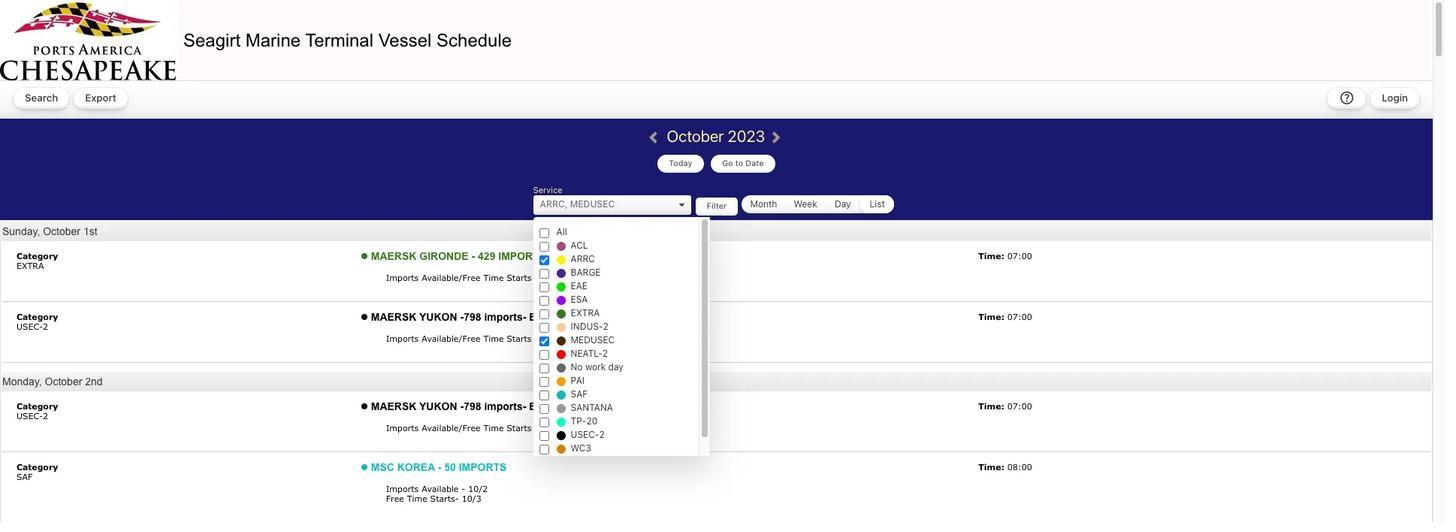 Task type: describe. For each thing, give the bounding box(es) containing it.
imports- for second maersk yukon -798 imports- bbk loading link from the bottom of the page
[[484, 311, 526, 323]]

1 vertical spatial medusec
[[571, 335, 615, 346]]

time left the tp-20 option
[[484, 423, 504, 433]]

10/2 for maersk gironde - 429 imports link
[[535, 273, 554, 283]]

triangle 1 s image
[[675, 199, 687, 211]]

10/3
[[462, 494, 482, 504]]

filter link
[[696, 198, 738, 216]]

neatl-
[[571, 348, 603, 359]]

1st
[[83, 226, 97, 238]]

sunday,
[[2, 226, 40, 238]]

10/2 inside the imports available - 10/2 free time starts- 10/3
[[468, 484, 488, 494]]

login
[[1383, 92, 1409, 104]]

service
[[533, 185, 563, 195]]

1 available/free from the top
[[422, 273, 481, 283]]

msc
[[371, 462, 395, 474]]

50
[[444, 462, 456, 474]]

0 vertical spatial october
[[667, 126, 724, 145]]

1 loading from the top
[[555, 311, 604, 323]]

NEATL-2 checkbox
[[539, 350, 549, 360]]

1 category usec-2 from the top
[[17, 312, 58, 331]]

3 time: from the top
[[979, 401, 1005, 411]]

798 for first maersk yukon -798 imports- bbk loading link from the bottom
[[464, 401, 481, 413]]

monday,
[[2, 376, 42, 388]]

october for 1st
[[43, 226, 80, 238]]

EXTRA checkbox
[[539, 310, 549, 319]]

usec-2
[[571, 429, 605, 440]]

indus-
[[571, 321, 603, 332]]

2 category from the top
[[17, 312, 58, 322]]

no
[[571, 362, 583, 373]]

export
[[85, 92, 116, 104]]

1 maersk yukon -798 imports- bbk loading from the top
[[371, 311, 604, 323]]

ARRC checkbox
[[539, 256, 549, 265]]

search link
[[14, 88, 69, 109]]

1 time: 07:00 from the top
[[979, 251, 1033, 261]]

2 time: from the top
[[979, 312, 1005, 322]]

free
[[386, 494, 404, 504]]

1 vertical spatial usec-
[[17, 411, 43, 421]]

imports available - 10/2 free time starts- 10/3
[[386, 484, 488, 504]]

2 for indus-2
[[603, 321, 609, 332]]

07:00 for first maersk yukon -798 imports- bbk loading link from the bottom
[[1008, 401, 1033, 411]]

pai
[[571, 375, 585, 386]]

category extra
[[17, 251, 58, 271]]

day
[[835, 198, 851, 210]]

PAI checkbox
[[539, 377, 549, 387]]

sunday, october 1st
[[2, 226, 97, 238]]

BARGE checkbox
[[539, 269, 549, 279]]

maersk gironde - 429 imports
[[371, 250, 547, 262]]

month
[[751, 198, 778, 210]]

429
[[478, 250, 496, 262]]

terminal
[[305, 30, 374, 50]]

seagirt
[[183, 30, 241, 50]]

neatl-2
[[571, 348, 608, 359]]

arrc
[[571, 253, 595, 265]]

10/2 for first maersk yukon -798 imports- bbk loading link from the bottom
[[535, 423, 554, 433]]

0 vertical spatial medusec
[[570, 198, 615, 210]]

all
[[557, 226, 567, 238]]

1 horizontal spatial saf
[[571, 389, 588, 400]]

1 maersk yukon -798 imports- bbk loading link from the top
[[371, 311, 604, 323]]

798 for second maersk yukon -798 imports- bbk loading link from the bottom of the page
[[464, 311, 481, 323]]

eae
[[571, 280, 588, 292]]

msc korea - 50 imports
[[371, 462, 507, 474]]

msc korea - 50 imports link
[[371, 462, 507, 474]]

1 imports available/free time starts 10/2 from the top
[[386, 273, 557, 283]]

3 available/free from the top
[[422, 423, 481, 433]]

- for first maersk yukon -798 imports- bbk loading link from the bottom
[[460, 401, 464, 413]]

2 loading from the top
[[555, 401, 604, 413]]

imports for msc korea - 50 imports
[[459, 462, 507, 474]]

time: 08:00
[[979, 462, 1033, 472]]

2 vertical spatial usec-
[[571, 429, 599, 440]]

filter
[[707, 201, 727, 210]]

07:00 for second maersk yukon -798 imports- bbk loading link from the bottom of the page
[[1008, 312, 1033, 322]]

monday, october 2nd
[[2, 376, 103, 388]]

today
[[669, 159, 693, 168]]

20
[[587, 416, 598, 427]]

imports for maersk gironde - 429 imports
[[499, 250, 547, 262]]

3 imports available/free time starts 10/2 from the top
[[386, 423, 554, 433]]

2023
[[728, 126, 765, 145]]

2 maersk yukon -798 imports- bbk loading link from the top
[[371, 401, 604, 413]]

1 bbk from the top
[[529, 311, 552, 323]]

help link
[[1328, 88, 1367, 109]]

08:00
[[1008, 462, 1033, 472]]

gironde
[[420, 250, 469, 262]]

seagirt marine terminal vessel schedule
[[183, 30, 512, 50]]

go to november 2023 image
[[769, 129, 796, 136]]

extra inside 'category extra'
[[17, 261, 44, 271]]

MEDUSEC checkbox
[[539, 337, 549, 347]]

0 vertical spatial usec-
[[17, 322, 43, 331]]

2 for neatl-2
[[603, 348, 608, 359]]

2 imports from the top
[[386, 334, 419, 344]]

WC3 checkbox
[[539, 445, 549, 455]]

october 2023
[[667, 126, 769, 145]]

arrc, medusec
[[540, 198, 615, 210]]

santana
[[571, 402, 613, 413]]

1 maersk from the top
[[371, 250, 417, 262]]

saf inside the category saf
[[17, 472, 33, 482]]

vessel
[[379, 30, 432, 50]]

go
[[722, 159, 733, 168]]

07:00 for maersk gironde - 429 imports link
[[1008, 251, 1033, 261]]



Task type: locate. For each thing, give the bounding box(es) containing it.
4 imports from the top
[[386, 484, 419, 494]]

category
[[17, 251, 58, 261], [17, 312, 58, 322], [17, 401, 58, 411], [17, 462, 58, 472]]

0 vertical spatial bbk
[[529, 311, 552, 323]]

week link
[[787, 195, 825, 213]]

2 bbk from the top
[[529, 401, 552, 413]]

date
[[746, 159, 764, 168]]

1 yukon from the top
[[419, 311, 457, 323]]

usec- down tp-20
[[571, 429, 599, 440]]

maersk
[[371, 250, 417, 262], [371, 311, 417, 323], [371, 401, 417, 413]]

1 vertical spatial category usec-2
[[17, 401, 58, 421]]

- for second maersk yukon -798 imports- bbk loading link from the bottom of the page
[[460, 311, 464, 323]]

USEC-2 checkbox
[[539, 431, 549, 441]]

SAF checkbox
[[539, 391, 549, 401]]

10/2 down santana checkbox
[[535, 423, 554, 433]]

time:
[[979, 251, 1005, 261], [979, 312, 1005, 322], [979, 401, 1005, 411], [979, 462, 1005, 472]]

2 vertical spatial available/free
[[422, 423, 481, 433]]

imports- left santana checkbox
[[484, 401, 526, 413]]

go to september 2023 image
[[638, 129, 664, 136]]

2 imports available/free time starts 10/2 from the top
[[386, 334, 554, 344]]

list link
[[863, 195, 893, 213]]

3 maersk from the top
[[371, 401, 417, 413]]

october left "1st"
[[43, 226, 80, 238]]

usec- up monday,
[[17, 322, 43, 331]]

3 category from the top
[[17, 401, 58, 411]]

today link
[[658, 155, 704, 173]]

indus-2
[[571, 321, 609, 332]]

starts left barge option
[[507, 273, 532, 283]]

1 798 from the top
[[464, 311, 481, 323]]

0 horizontal spatial extra
[[17, 261, 44, 271]]

0 vertical spatial maersk
[[371, 250, 417, 262]]

2 category usec-2 from the top
[[17, 401, 58, 421]]

time
[[484, 273, 504, 283], [484, 334, 504, 344], [484, 423, 504, 433], [407, 494, 428, 504]]

1 category from the top
[[17, 251, 58, 261]]

starts left the tp-20 option
[[507, 423, 532, 433]]

0 horizontal spatial saf
[[17, 472, 33, 482]]

2 07:00 from the top
[[1008, 312, 1033, 322]]

to
[[736, 159, 744, 168]]

1 vertical spatial october
[[43, 226, 80, 238]]

available/free
[[422, 273, 481, 283], [422, 334, 481, 344], [422, 423, 481, 433]]

wc3
[[571, 443, 592, 454]]

1 vertical spatial imports available/free time starts 10/2
[[386, 334, 554, 344]]

3 time: 07:00 from the top
[[979, 401, 1033, 411]]

2
[[603, 321, 609, 332], [43, 322, 48, 331], [603, 348, 608, 359], [43, 411, 48, 421], [599, 429, 605, 440]]

ACL checkbox
[[539, 242, 549, 252]]

798 up the msc korea - 50 imports
[[464, 401, 481, 413]]

0 vertical spatial 798
[[464, 311, 481, 323]]

0 vertical spatial 07:00
[[1008, 251, 1033, 261]]

imports
[[499, 250, 547, 262], [459, 462, 507, 474]]

10/2 down indus-2 option on the bottom of page
[[535, 334, 554, 344]]

EAE checkbox
[[539, 283, 549, 292]]

month link
[[743, 195, 785, 213]]

1 horizontal spatial extra
[[571, 307, 600, 319]]

3 07:00 from the top
[[1008, 401, 1033, 411]]

tp-20
[[571, 416, 598, 427]]

loading
[[555, 311, 604, 323], [555, 401, 604, 413]]

2 vertical spatial imports available/free time starts 10/2
[[386, 423, 554, 433]]

0 vertical spatial loading
[[555, 311, 604, 323]]

1 imports- from the top
[[484, 311, 526, 323]]

time left medusec checkbox
[[484, 334, 504, 344]]

acl
[[571, 240, 588, 251]]

07:00
[[1008, 251, 1033, 261], [1008, 312, 1033, 322], [1008, 401, 1033, 411]]

- inside the imports available - 10/2 free time starts- 10/3
[[462, 484, 466, 494]]

10/2 right starts- at left
[[468, 484, 488, 494]]

- left the 429
[[472, 250, 475, 262]]

day link
[[828, 195, 859, 213]]

extra down sunday,
[[17, 261, 44, 271]]

extra up indus-
[[571, 307, 600, 319]]

- left 50
[[438, 462, 441, 474]]

maersk gironde - 429 imports link
[[371, 250, 547, 262]]

2 vertical spatial starts
[[507, 423, 532, 433]]

0 vertical spatial maersk yukon -798 imports- bbk loading link
[[371, 311, 604, 323]]

1 07:00 from the top
[[1008, 251, 1033, 261]]

bbk
[[529, 311, 552, 323], [529, 401, 552, 413]]

maersk yukon -798 imports- bbk loading link
[[371, 311, 604, 323], [371, 401, 604, 413]]

0 vertical spatial category usec-2
[[17, 312, 58, 331]]

starts left medusec checkbox
[[507, 334, 532, 344]]

10/2 down arrc option
[[535, 273, 554, 283]]

tp-
[[571, 416, 587, 427]]

yukon up "msc korea - 50 imports" link
[[419, 401, 457, 413]]

798
[[464, 311, 481, 323], [464, 401, 481, 413]]

1 vertical spatial imports
[[459, 462, 507, 474]]

1 vertical spatial 798
[[464, 401, 481, 413]]

0 vertical spatial imports
[[499, 250, 547, 262]]

0 vertical spatial imports-
[[484, 311, 526, 323]]

extra
[[17, 261, 44, 271], [571, 307, 600, 319]]

TP-20 checkbox
[[539, 418, 549, 428]]

day
[[609, 362, 624, 373]]

2 vertical spatial time: 07:00
[[979, 401, 1033, 411]]

starts-
[[430, 494, 459, 504]]

2 imports- from the top
[[484, 401, 526, 413]]

1 vertical spatial maersk yukon -798 imports- bbk loading link
[[371, 401, 604, 413]]

1 vertical spatial extra
[[571, 307, 600, 319]]

2nd
[[85, 376, 103, 388]]

1 vertical spatial bbk
[[529, 401, 552, 413]]

search
[[25, 92, 58, 104]]

category usec-2
[[17, 312, 58, 331], [17, 401, 58, 421]]

0 vertical spatial starts
[[507, 273, 532, 283]]

2 for usec-2
[[599, 429, 605, 440]]

work
[[586, 362, 606, 373]]

3 starts from the top
[[507, 423, 532, 433]]

marine
[[246, 30, 301, 50]]

no work day
[[571, 362, 624, 373]]

1 vertical spatial 07:00
[[1008, 312, 1033, 322]]

1 time: from the top
[[979, 251, 1005, 261]]

2 starts from the top
[[507, 334, 532, 344]]

imports
[[386, 273, 419, 283], [386, 334, 419, 344], [386, 423, 419, 433], [386, 484, 419, 494]]

starts
[[507, 273, 532, 283], [507, 334, 532, 344], [507, 423, 532, 433]]

maersk yukon -798 imports- bbk loading link down the esa checkbox
[[371, 311, 604, 323]]

0 vertical spatial yukon
[[419, 311, 457, 323]]

0 vertical spatial saf
[[571, 389, 588, 400]]

imports available/free time starts 10/2 down indus-2 option on the bottom of page
[[386, 334, 554, 344]]

list
[[870, 198, 885, 210]]

medusec
[[570, 198, 615, 210], [571, 335, 615, 346]]

0 vertical spatial maersk yukon -798 imports- bbk loading
[[371, 311, 604, 323]]

- for maersk gironde - 429 imports link
[[472, 250, 475, 262]]

category saf
[[17, 462, 58, 482]]

1 vertical spatial time: 07:00
[[979, 312, 1033, 322]]

loading down the esa
[[555, 311, 604, 323]]

1 vertical spatial maersk
[[371, 311, 417, 323]]

798 down maersk gironde - 429 imports link
[[464, 311, 481, 323]]

0 vertical spatial extra
[[17, 261, 44, 271]]

2 yukon from the top
[[419, 401, 457, 413]]

2 maersk from the top
[[371, 311, 417, 323]]

october left 2nd
[[45, 376, 82, 388]]

maersk yukon -798 imports- bbk loading
[[371, 311, 604, 323], [371, 401, 604, 413]]

bbk down saf checkbox at the bottom left of page
[[529, 401, 552, 413]]

- for "msc korea - 50 imports" link
[[438, 462, 441, 474]]

-
[[472, 250, 475, 262], [460, 311, 464, 323], [460, 401, 464, 413], [438, 462, 441, 474], [462, 484, 466, 494]]

1 vertical spatial saf
[[17, 472, 33, 482]]

2 vertical spatial october
[[45, 376, 82, 388]]

1 vertical spatial yukon
[[419, 401, 457, 413]]

category usec-2 down 'category extra'
[[17, 312, 58, 331]]

2 available/free from the top
[[422, 334, 481, 344]]

bbk down the esa checkbox
[[529, 311, 552, 323]]

october up today on the left top of page
[[667, 126, 724, 145]]

- down maersk gironde - 429 imports link
[[460, 311, 464, 323]]

INDUS-2 checkbox
[[539, 323, 549, 333]]

1 vertical spatial loading
[[555, 401, 604, 413]]

All checkbox
[[539, 229, 549, 238]]

category usec-2 down monday, october 2nd
[[17, 401, 58, 421]]

1 vertical spatial imports-
[[484, 401, 526, 413]]

10/2 for second maersk yukon -798 imports- bbk loading link from the bottom of the page
[[535, 334, 554, 344]]

1 vertical spatial starts
[[507, 334, 532, 344]]

imports available/free time starts 10/2
[[386, 273, 557, 283], [386, 334, 554, 344], [386, 423, 554, 433]]

schedule
[[437, 30, 512, 50]]

imports inside the imports available - 10/2 free time starts- 10/3
[[386, 484, 419, 494]]

- right starts- at left
[[462, 484, 466, 494]]

go to date
[[722, 159, 764, 168]]

available
[[422, 484, 459, 494]]

maersk yukon -798 imports- bbk loading down saf checkbox at the bottom left of page
[[371, 401, 604, 413]]

imports up barge option
[[499, 250, 547, 262]]

ESA checkbox
[[539, 296, 549, 306]]

1 starts from the top
[[507, 273, 532, 283]]

SANTANA checkbox
[[539, 404, 549, 414]]

0 vertical spatial imports available/free time starts 10/2
[[386, 273, 557, 283]]

1 imports from the top
[[386, 273, 419, 283]]

2 time: 07:00 from the top
[[979, 312, 1033, 322]]

esa
[[571, 294, 588, 305]]

barge
[[571, 267, 601, 278]]

yukon
[[419, 311, 457, 323], [419, 401, 457, 413]]

korea
[[397, 462, 435, 474]]

- up "msc korea - 50 imports" link
[[460, 401, 464, 413]]

10/2
[[535, 273, 554, 283], [535, 334, 554, 344], [535, 423, 554, 433], [468, 484, 488, 494]]

usec- down monday,
[[17, 411, 43, 421]]

go to date link
[[711, 155, 776, 173]]

october
[[667, 126, 724, 145], [43, 226, 80, 238], [45, 376, 82, 388]]

loading up tp-
[[555, 401, 604, 413]]

1 vertical spatial maersk yukon -798 imports- bbk loading
[[371, 401, 604, 413]]

2 vertical spatial 07:00
[[1008, 401, 1033, 411]]

help
[[1340, 89, 1356, 107]]

2 maersk yukon -798 imports- bbk loading from the top
[[371, 401, 604, 413]]

imports available/free time starts 10/2 down maersk gironde - 429 imports link
[[386, 273, 557, 283]]

4 category from the top
[[17, 462, 58, 472]]

imports- for first maersk yukon -798 imports- bbk loading link from the bottom
[[484, 401, 526, 413]]

imports available/free time starts 10/2 up 50
[[386, 423, 554, 433]]

4 time: from the top
[[979, 462, 1005, 472]]

2 vertical spatial maersk
[[371, 401, 417, 413]]

2 798 from the top
[[464, 401, 481, 413]]

maersk yukon -798 imports- bbk loading link down saf checkbox at the bottom left of page
[[371, 401, 604, 413]]

time right free
[[407, 494, 428, 504]]

imports right 50
[[459, 462, 507, 474]]

3 imports from the top
[[386, 423, 419, 433]]

1 vertical spatial available/free
[[422, 334, 481, 344]]

october for 2nd
[[45, 376, 82, 388]]

time inside the imports available - 10/2 free time starts- 10/3
[[407, 494, 428, 504]]

time: 07:00
[[979, 251, 1033, 261], [979, 312, 1033, 322], [979, 401, 1033, 411]]

time down the 429
[[484, 273, 504, 283]]

maersk yukon -798 imports- bbk loading down the esa checkbox
[[371, 311, 604, 323]]

export link
[[74, 88, 128, 109]]

No work day checkbox
[[539, 364, 549, 374]]

0 vertical spatial available/free
[[422, 273, 481, 283]]

imports-
[[484, 311, 526, 323], [484, 401, 526, 413]]

yukon down gironde
[[419, 311, 457, 323]]

saf
[[571, 389, 588, 400], [17, 472, 33, 482]]

week
[[794, 198, 818, 210]]

go to http://www.pachesapeake.com image
[[0, 0, 176, 80]]

0 vertical spatial time: 07:00
[[979, 251, 1033, 261]]

medusec right arrc,
[[570, 198, 615, 210]]

login link
[[1371, 88, 1420, 109]]

imports- left extra option
[[484, 311, 526, 323]]

medusec down indus-2
[[571, 335, 615, 346]]

arrc,
[[540, 198, 568, 210]]



Task type: vqa. For each thing, say whether or not it's contained in the screenshot.
end)
no



